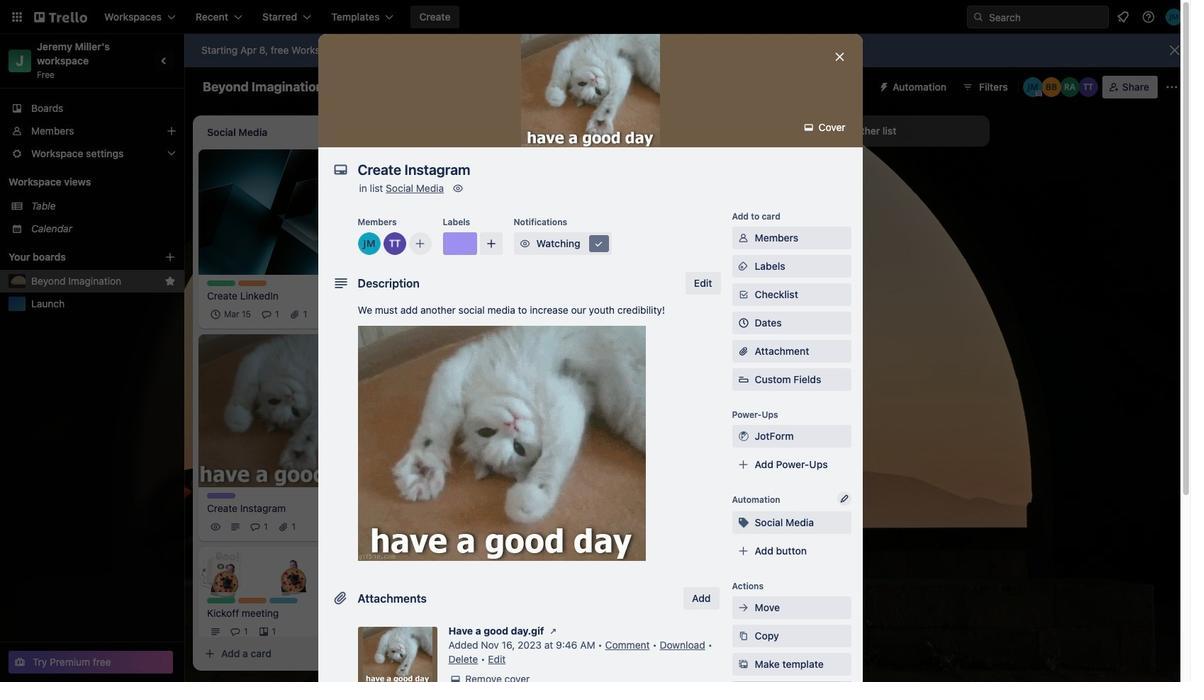 Task type: vqa. For each thing, say whether or not it's contained in the screenshot.
the bottommost Jeremy Miller (jeremymiller198) icon
yes



Task type: locate. For each thing, give the bounding box(es) containing it.
color: sky, title: "sparkling" element
[[269, 598, 298, 604]]

color: green, title: none image
[[207, 281, 235, 286], [207, 598, 235, 604]]

1 horizontal spatial color: purple, title: none image
[[443, 233, 477, 255]]

sm image
[[873, 76, 893, 96], [518, 237, 532, 251], [736, 430, 750, 444], [546, 625, 560, 639], [736, 630, 750, 644], [736, 658, 750, 672], [448, 673, 463, 683]]

1 horizontal spatial create from template… image
[[766, 384, 777, 395]]

1 horizontal spatial terry turtle (terryturtle) image
[[350, 306, 367, 323]]

2 color: orange, title: none image from the top
[[238, 598, 267, 604]]

1 vertical spatial create from template… image
[[363, 649, 374, 660]]

0 vertical spatial create from template… image
[[766, 384, 777, 395]]

color: bold red, title: "thoughts" element
[[408, 366, 437, 371]]

1 horizontal spatial ruby anderson (rubyanderson7) image
[[1060, 77, 1080, 97]]

1 vertical spatial ruby anderson (rubyanderson7) image
[[559, 332, 576, 349]]

color: orange, title: none image for first color: green, title: none image from the bottom of the page
[[238, 598, 267, 604]]

terry turtle (terryturtle) image
[[350, 306, 367, 323], [330, 519, 347, 536]]

1 color: orange, title: none image from the top
[[238, 281, 267, 286]]

1 vertical spatial terry turtle (terryturtle) image
[[330, 519, 347, 536]]

color: green, title: none image right starred icon
[[207, 281, 235, 286]]

None text field
[[351, 157, 818, 183]]

create from template… image
[[766, 384, 777, 395], [363, 649, 374, 660]]

0 vertical spatial color: green, title: none image
[[207, 281, 235, 286]]

show menu image
[[1165, 80, 1179, 94]]

1 vertical spatial color: orange, title: none image
[[238, 598, 267, 604]]

0 vertical spatial color: orange, title: none image
[[238, 281, 267, 286]]

color: green, title: none image left color: sky, title: "sparkling" element
[[207, 598, 235, 604]]

your boards with 2 items element
[[9, 249, 143, 266]]

color: purple, title: none image
[[443, 233, 477, 255], [207, 493, 235, 499]]

None checkbox
[[428, 292, 503, 309], [207, 306, 255, 323], [428, 292, 503, 309], [207, 306, 255, 323]]

0 horizontal spatial ruby anderson (rubyanderson7) image
[[559, 332, 576, 349]]

ruby anderson (rubyanderson7) image
[[1060, 77, 1080, 97], [559, 332, 576, 349]]

color: orange, title: none image
[[238, 281, 267, 286], [238, 598, 267, 604]]

jeremy miller (jeremymiller198) image
[[1166, 9, 1183, 26], [358, 233, 380, 255], [539, 332, 556, 349], [350, 519, 367, 536]]

0 vertical spatial color: purple, title: none image
[[443, 233, 477, 255]]

terry turtle (terryturtle) image
[[1078, 77, 1098, 97], [383, 233, 406, 255], [519, 332, 536, 349], [350, 624, 367, 641]]

sm image
[[802, 121, 816, 135], [451, 181, 465, 196], [736, 231, 750, 245], [592, 237, 606, 251], [736, 259, 750, 274], [736, 516, 750, 530], [736, 601, 750, 615]]

0 horizontal spatial create from template… image
[[363, 649, 374, 660]]

1 vertical spatial color: purple, title: none image
[[207, 493, 235, 499]]

starred icon image
[[164, 276, 176, 287]]

primary element
[[0, 0, 1191, 34]]

1 vertical spatial color: green, title: none image
[[207, 598, 235, 604]]



Task type: describe. For each thing, give the bounding box(es) containing it.
0 horizontal spatial terry turtle (terryturtle) image
[[330, 519, 347, 536]]

edit card image
[[354, 341, 365, 352]]

create from template… image
[[564, 427, 576, 438]]

bob builder (bobbuilder40) image
[[1041, 77, 1061, 97]]

color: orange, title: none image for first color: green, title: none image from the top of the page
[[238, 281, 267, 286]]

0 vertical spatial terry turtle (terryturtle) image
[[350, 306, 367, 323]]

Board name text field
[[196, 76, 331, 99]]

0 vertical spatial ruby anderson (rubyanderson7) image
[[1060, 77, 1080, 97]]

jeremy miller (jeremymiller198) image
[[1023, 77, 1043, 97]]

search image
[[973, 11, 984, 23]]

Search field
[[984, 6, 1108, 28]]

have\_a\_good\_day.gif image
[[358, 326, 646, 561]]

1 color: green, title: none image from the top
[[207, 281, 235, 286]]

2 color: green, title: none image from the top
[[207, 598, 235, 604]]

0 notifications image
[[1114, 9, 1131, 26]]

add members to card image
[[414, 237, 426, 251]]

0 horizontal spatial color: purple, title: none image
[[207, 493, 235, 499]]

customize views image
[[548, 80, 562, 94]]

open information menu image
[[1141, 10, 1156, 24]]

add board image
[[164, 252, 176, 263]]

back to home image
[[34, 6, 87, 28]]



